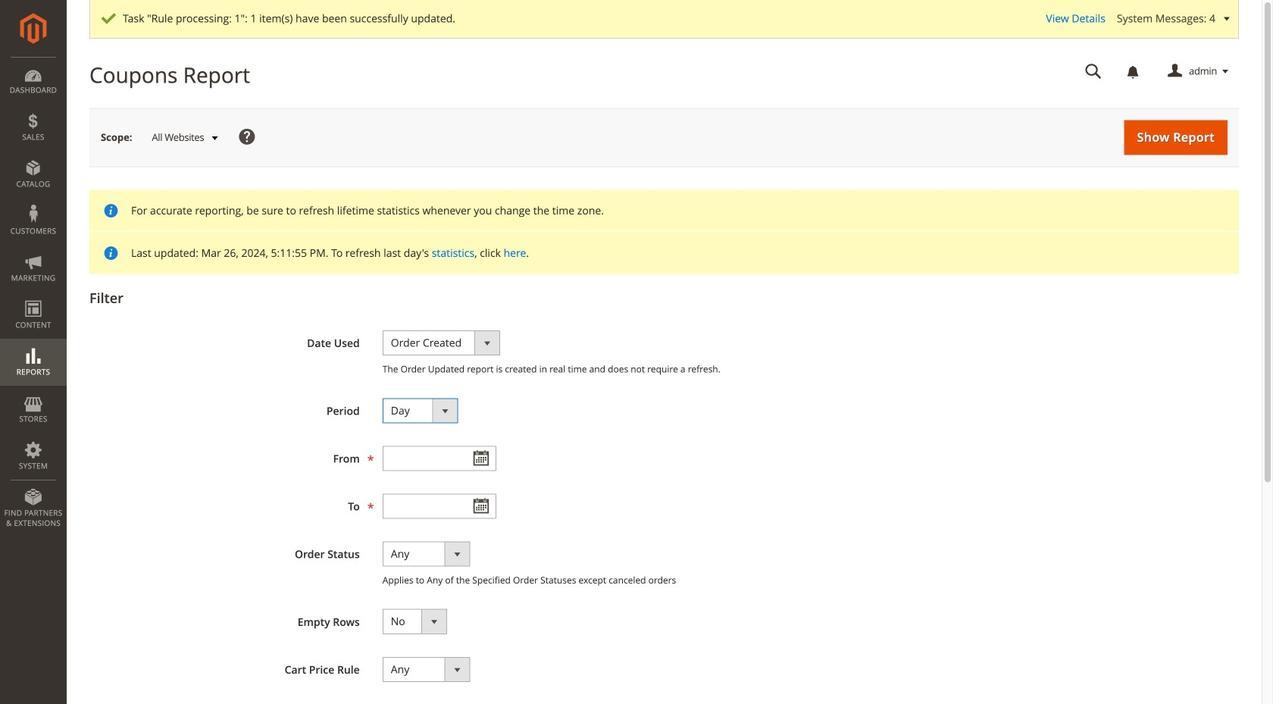 Task type: locate. For each thing, give the bounding box(es) containing it.
magento admin panel image
[[20, 13, 47, 44]]

menu bar
[[0, 57, 67, 536]]

None text field
[[383, 446, 496, 471]]

None text field
[[1075, 58, 1113, 85], [383, 494, 496, 519], [1075, 58, 1113, 85], [383, 494, 496, 519]]



